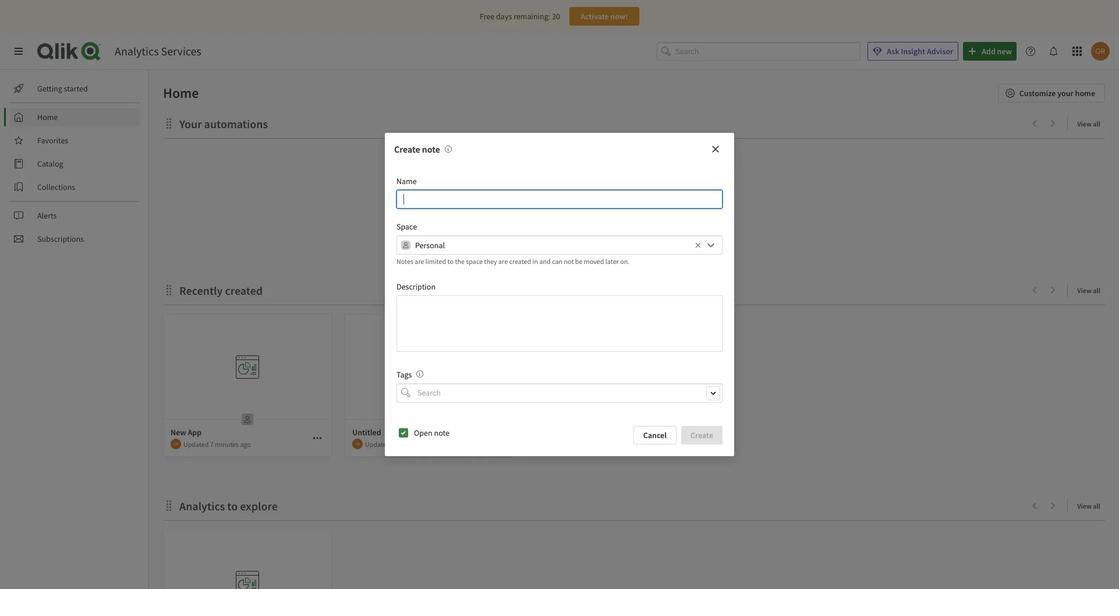 Task type: vqa. For each thing, say whether or not it's contained in the screenshot.
the View all
yes



Task type: locate. For each thing, give the bounding box(es) containing it.
your
[[179, 117, 202, 131]]

greg robinson image down the untitled
[[352, 439, 363, 449]]

created
[[509, 257, 531, 266], [225, 283, 263, 298]]

other
[[618, 259, 637, 270]]

ago
[[240, 440, 251, 448], [426, 440, 436, 448]]

app
[[188, 427, 202, 438]]

ago down personal element
[[240, 440, 251, 448]]

greg robinson element for untitled
[[352, 439, 363, 449]]

analytics left 'explore' at the bottom of the page
[[179, 499, 225, 513]]

1 all from the top
[[1094, 119, 1101, 128]]

updated for untitled
[[365, 440, 391, 448]]

1 vertical spatial home
[[37, 112, 58, 122]]

services
[[161, 44, 201, 58]]

0 vertical spatial all
[[1094, 119, 1101, 128]]

they
[[484, 257, 497, 266]]

1 horizontal spatial and
[[604, 259, 617, 270]]

1 horizontal spatial updated
[[365, 440, 391, 448]]

greg robinson element down the new
[[171, 439, 181, 449]]

customize your home
[[1020, 88, 1096, 98]]

and inside the you have no automations yet. automations let you combine processes from qlik sense and other cloud applications.
[[604, 259, 617, 270]]

to left 'explore' at the bottom of the page
[[227, 499, 238, 513]]

customize
[[1020, 88, 1057, 98]]

minutes
[[215, 440, 239, 448], [400, 440, 424, 448]]

3 view all link from the top
[[1078, 498, 1106, 513]]

view all
[[1078, 119, 1101, 128], [1078, 286, 1101, 295], [1078, 502, 1101, 510]]

0 horizontal spatial greg robinson image
[[171, 439, 181, 449]]

1 vertical spatial note
[[434, 427, 450, 438]]

and
[[540, 257, 551, 266], [604, 259, 617, 270]]

and down let
[[604, 259, 617, 270]]

your
[[1058, 88, 1074, 98]]

updated for new app
[[184, 440, 209, 448]]

7
[[210, 440, 214, 448]]

3 view all from the top
[[1078, 502, 1101, 510]]

2 vertical spatial move collection image
[[163, 500, 175, 511]]

can
[[552, 257, 563, 266]]

2 view all from the top
[[1078, 286, 1101, 295]]

1 horizontal spatial minutes
[[400, 440, 424, 448]]

2 view all link from the top
[[1078, 283, 1106, 297]]

tags
[[397, 369, 412, 380]]

2 all from the top
[[1094, 286, 1101, 295]]

created left in
[[509, 257, 531, 266]]

favorites
[[37, 135, 68, 146]]

note left 'record and discuss insights with others using notes' icon
[[422, 144, 440, 155]]

and inside create note dialog
[[540, 257, 551, 266]]

1 horizontal spatial analytics
[[179, 499, 225, 513]]

insight
[[902, 46, 926, 57]]

minutes down open
[[400, 440, 424, 448]]

14
[[392, 440, 399, 448]]

2 minutes from the left
[[400, 440, 424, 448]]

2 view from the top
[[1078, 286, 1092, 295]]

Search text field
[[415, 383, 723, 402]]

0 vertical spatial move collection image
[[163, 117, 175, 129]]

are right notes
[[415, 257, 424, 266]]

search element
[[401, 388, 411, 398]]

home link
[[9, 108, 140, 126]]

note for create note
[[422, 144, 440, 155]]

1 vertical spatial view all link
[[1078, 283, 1106, 297]]

1 greg robinson element from the left
[[171, 439, 181, 449]]

1 vertical spatial automations
[[626, 232, 677, 244]]

1 horizontal spatial greg robinson element
[[352, 439, 363, 449]]

1 horizontal spatial to
[[448, 257, 454, 266]]

1 vertical spatial created
[[225, 283, 263, 298]]

to inside home main content
[[227, 499, 238, 513]]

home up your
[[163, 84, 199, 102]]

start typing a tag name. select an existing tag or create a new tag by pressing enter or comma. press backspace to remove a tag. tooltip
[[412, 369, 424, 380]]

new
[[171, 427, 186, 438]]

space
[[466, 257, 483, 266]]

advisor
[[927, 46, 954, 57]]

all for your automations
[[1094, 119, 1101, 128]]

1 vertical spatial all
[[1094, 286, 1101, 295]]

0 vertical spatial automations
[[204, 117, 268, 131]]

move collection image
[[163, 117, 175, 129], [163, 284, 175, 296], [163, 500, 175, 511]]

0 horizontal spatial created
[[225, 283, 263, 298]]

you
[[576, 232, 590, 244]]

1 horizontal spatial home
[[163, 84, 199, 102]]

view all link for your automations
[[1078, 116, 1106, 131]]

are
[[415, 257, 424, 266], [499, 257, 508, 266]]

close sidebar menu image
[[14, 47, 23, 56]]

note
[[422, 144, 440, 155], [434, 427, 450, 438]]

later
[[606, 257, 619, 266]]

home inside main content
[[163, 84, 199, 102]]

untitled
[[352, 427, 381, 438]]

open
[[414, 427, 433, 438]]

1 horizontal spatial automations
[[626, 232, 677, 244]]

and right in
[[540, 257, 551, 266]]

greg robinson image down the new
[[171, 439, 181, 449]]

1 vertical spatial move collection image
[[163, 284, 175, 296]]

all for analytics to explore
[[1094, 502, 1101, 510]]

analytics inside home main content
[[179, 499, 225, 513]]

1 view from the top
[[1078, 119, 1092, 128]]

have
[[592, 232, 612, 244]]

navigation pane element
[[0, 75, 149, 253]]

cancel
[[644, 430, 667, 440]]

home up favorites
[[37, 112, 58, 122]]

ask
[[887, 46, 900, 57]]

analytics for analytics services
[[115, 44, 159, 58]]

0 vertical spatial view
[[1078, 119, 1092, 128]]

automations
[[558, 248, 602, 258]]

analytics left services
[[115, 44, 159, 58]]

30
[[552, 11, 560, 22]]

created inside create note dialog
[[509, 257, 531, 266]]

1 view all link from the top
[[1078, 116, 1106, 131]]

minutes right "7"
[[215, 440, 239, 448]]

0 vertical spatial to
[[448, 257, 454, 266]]

automations
[[204, 117, 268, 131], [626, 232, 677, 244]]

yet.
[[678, 232, 694, 244]]

are right 'they'
[[499, 257, 508, 266]]

to inside create note dialog
[[448, 257, 454, 266]]

None field
[[397, 383, 723, 402]]

home
[[163, 84, 199, 102], [37, 112, 58, 122]]

created inside home main content
[[225, 283, 263, 298]]

0 horizontal spatial updated
[[184, 440, 209, 448]]

the
[[455, 257, 465, 266]]

created right recently
[[225, 283, 263, 298]]

0 horizontal spatial ago
[[240, 440, 251, 448]]

analytics services element
[[115, 44, 201, 58]]

automations up combine
[[626, 232, 677, 244]]

0 horizontal spatial analytics
[[115, 44, 159, 58]]

2 vertical spatial view
[[1078, 502, 1092, 510]]

1 horizontal spatial greg robinson image
[[352, 439, 363, 449]]

to left the in the left top of the page
[[448, 257, 454, 266]]

0 horizontal spatial greg robinson element
[[171, 439, 181, 449]]

2 ago from the left
[[426, 440, 436, 448]]

ago for untitled
[[426, 440, 436, 448]]

1 vertical spatial view
[[1078, 286, 1092, 295]]

1 vertical spatial view all
[[1078, 286, 1101, 295]]

0 vertical spatial note
[[422, 144, 440, 155]]

to
[[448, 257, 454, 266], [227, 499, 238, 513]]

0 horizontal spatial are
[[415, 257, 424, 266]]

1 vertical spatial analytics
[[179, 499, 225, 513]]

0 vertical spatial created
[[509, 257, 531, 266]]

getting
[[37, 83, 62, 94]]

remaining:
[[514, 11, 551, 22]]

1 view all from the top
[[1078, 119, 1101, 128]]

2 greg robinson image from the left
[[352, 439, 363, 449]]

1 horizontal spatial are
[[499, 257, 508, 266]]

search image
[[401, 388, 411, 398]]

activate now!
[[581, 11, 628, 22]]

2 greg robinson element from the left
[[352, 439, 363, 449]]

2 vertical spatial view all
[[1078, 502, 1101, 510]]

updated
[[184, 440, 209, 448], [365, 440, 391, 448]]

0 horizontal spatial and
[[540, 257, 551, 266]]

0 vertical spatial analytics
[[115, 44, 159, 58]]

processes
[[660, 248, 693, 258]]

1 vertical spatial to
[[227, 499, 238, 513]]

started
[[64, 83, 88, 94]]

start typing a tag name. select an existing tag or create a new tag by pressing enter or comma. press backspace to remove a tag. image
[[417, 371, 424, 378]]

view all for your automations
[[1078, 119, 1101, 128]]

0 vertical spatial home
[[163, 84, 199, 102]]

ago for new app
[[240, 440, 251, 448]]

1 updated from the left
[[184, 440, 209, 448]]

greg robinson element down the untitled
[[352, 439, 363, 449]]

ago down open note
[[426, 440, 436, 448]]

analytics services
[[115, 44, 201, 58]]

0 vertical spatial view all link
[[1078, 116, 1106, 131]]

2 vertical spatial all
[[1094, 502, 1101, 510]]

greg robinson image
[[171, 439, 181, 449], [352, 439, 363, 449]]

note right open
[[434, 427, 450, 438]]

on.
[[621, 257, 630, 266]]

greg robinson element
[[171, 439, 181, 449], [352, 439, 363, 449]]

updated down app
[[184, 440, 209, 448]]

1 greg robinson image from the left
[[171, 439, 181, 449]]

3 all from the top
[[1094, 502, 1101, 510]]

0 horizontal spatial home
[[37, 112, 58, 122]]

1 horizontal spatial created
[[509, 257, 531, 266]]

notes
[[397, 257, 414, 266]]

view for your automations
[[1078, 119, 1092, 128]]

1 horizontal spatial ago
[[426, 440, 436, 448]]

not
[[564, 257, 574, 266]]

record and discuss insights with others using notes image
[[445, 146, 452, 153]]

view all link
[[1078, 116, 1106, 131], [1078, 283, 1106, 297], [1078, 498, 1106, 513]]

updated down the untitled
[[365, 440, 391, 448]]

1 ago from the left
[[240, 440, 251, 448]]

all
[[1094, 119, 1101, 128], [1094, 286, 1101, 295], [1094, 502, 1101, 510]]

view for analytics to explore
[[1078, 502, 1092, 510]]

2 updated from the left
[[365, 440, 391, 448]]

let
[[604, 248, 612, 258]]

1 minutes from the left
[[215, 440, 239, 448]]

2 vertical spatial view all link
[[1078, 498, 1106, 513]]

0 horizontal spatial to
[[227, 499, 238, 513]]

move collection image for analytics
[[163, 500, 175, 511]]

3 view from the top
[[1078, 502, 1092, 510]]

automations right your
[[204, 117, 268, 131]]

view
[[1078, 119, 1092, 128], [1078, 286, 1092, 295], [1078, 502, 1092, 510]]

Space text field
[[415, 236, 693, 255]]

0 horizontal spatial minutes
[[215, 440, 239, 448]]

0 vertical spatial view all
[[1078, 119, 1101, 128]]



Task type: describe. For each thing, give the bounding box(es) containing it.
subscriptions link
[[9, 230, 140, 248]]

collections link
[[9, 178, 140, 196]]

name
[[397, 176, 417, 187]]

move collection image for your
[[163, 117, 175, 129]]

you have no automations yet. automations let you combine processes from qlik sense and other cloud applications.
[[558, 232, 711, 270]]

personal element
[[238, 410, 257, 429]]

description
[[397, 281, 436, 292]]

create note
[[394, 144, 440, 155]]

notes are limited to the space they are created in and can not be moved later on.
[[397, 257, 630, 266]]

catalog
[[37, 158, 63, 169]]

none field inside create note dialog
[[397, 383, 723, 402]]

combine
[[628, 248, 658, 258]]

subscriptions
[[37, 234, 84, 244]]

automations inside the you have no automations yet. automations let you combine processes from qlik sense and other cloud applications.
[[626, 232, 677, 244]]

from
[[695, 248, 711, 258]]

collections
[[37, 182, 75, 192]]

be
[[576, 257, 583, 266]]

days
[[496, 11, 512, 22]]

activate
[[581, 11, 609, 22]]

greg robinson element for new app
[[171, 439, 181, 449]]

minutes for new app
[[215, 440, 239, 448]]

1 are from the left
[[415, 257, 424, 266]]

ask insight advisor button
[[868, 42, 959, 61]]

customize your home button
[[998, 84, 1106, 103]]

space
[[397, 222, 417, 232]]

no
[[613, 232, 624, 244]]

Description text field
[[397, 295, 723, 352]]

home
[[1076, 88, 1096, 98]]

limited
[[426, 257, 446, 266]]

view all link for recently created
[[1078, 283, 1106, 297]]

analytics for analytics to explore
[[179, 499, 225, 513]]

in
[[533, 257, 538, 266]]

updated 14 minutes ago
[[365, 440, 436, 448]]

Search text field
[[676, 42, 861, 61]]

recently
[[179, 283, 223, 298]]

activate now! link
[[570, 7, 640, 26]]

home inside navigation pane element
[[37, 112, 58, 122]]

free
[[480, 11, 495, 22]]

your automations link
[[179, 117, 273, 131]]

new app
[[171, 427, 202, 438]]

applications.
[[659, 259, 703, 270]]

updated 7 minutes ago
[[184, 440, 251, 448]]

recently created link
[[179, 283, 267, 298]]

move collection image for recently
[[163, 284, 175, 296]]

you
[[614, 248, 627, 258]]

recently created
[[179, 283, 263, 298]]

home main content
[[144, 70, 1120, 589]]

create
[[394, 144, 420, 155]]

searchbar element
[[657, 42, 861, 61]]

view for recently created
[[1078, 286, 1092, 295]]

create note dialog
[[385, 133, 735, 456]]

getting started link
[[9, 79, 140, 98]]

catalog link
[[9, 154, 140, 173]]

greg robinson image for untitled
[[352, 439, 363, 449]]

your automations
[[179, 117, 268, 131]]

qlik
[[566, 259, 580, 270]]

cloud
[[638, 259, 657, 270]]

2 are from the left
[[499, 257, 508, 266]]

open note
[[414, 427, 450, 438]]

moved
[[584, 257, 604, 266]]

favorites link
[[9, 131, 140, 150]]

view all for analytics to explore
[[1078, 502, 1101, 510]]

free days remaining: 30
[[480, 11, 560, 22]]

analytics to explore
[[179, 499, 278, 513]]

record and discuss insights with others using notes tooltip
[[440, 144, 452, 155]]

ask insight advisor
[[887, 46, 954, 57]]

analytics to explore link
[[179, 499, 282, 513]]

minutes for untitled
[[400, 440, 424, 448]]

getting started
[[37, 83, 88, 94]]

alerts
[[37, 210, 57, 221]]

view all for recently created
[[1078, 286, 1101, 295]]

0 horizontal spatial automations
[[204, 117, 268, 131]]

all for recently created
[[1094, 286, 1101, 295]]

alerts link
[[9, 206, 140, 225]]

note for open note
[[434, 427, 450, 438]]

greg robinson image for new app
[[171, 439, 181, 449]]

cancel button
[[634, 426, 677, 444]]

sense
[[582, 259, 602, 270]]

Name text field
[[397, 190, 723, 209]]

view all link for analytics to explore
[[1078, 498, 1106, 513]]

now!
[[611, 11, 628, 22]]

explore
[[240, 499, 278, 513]]



